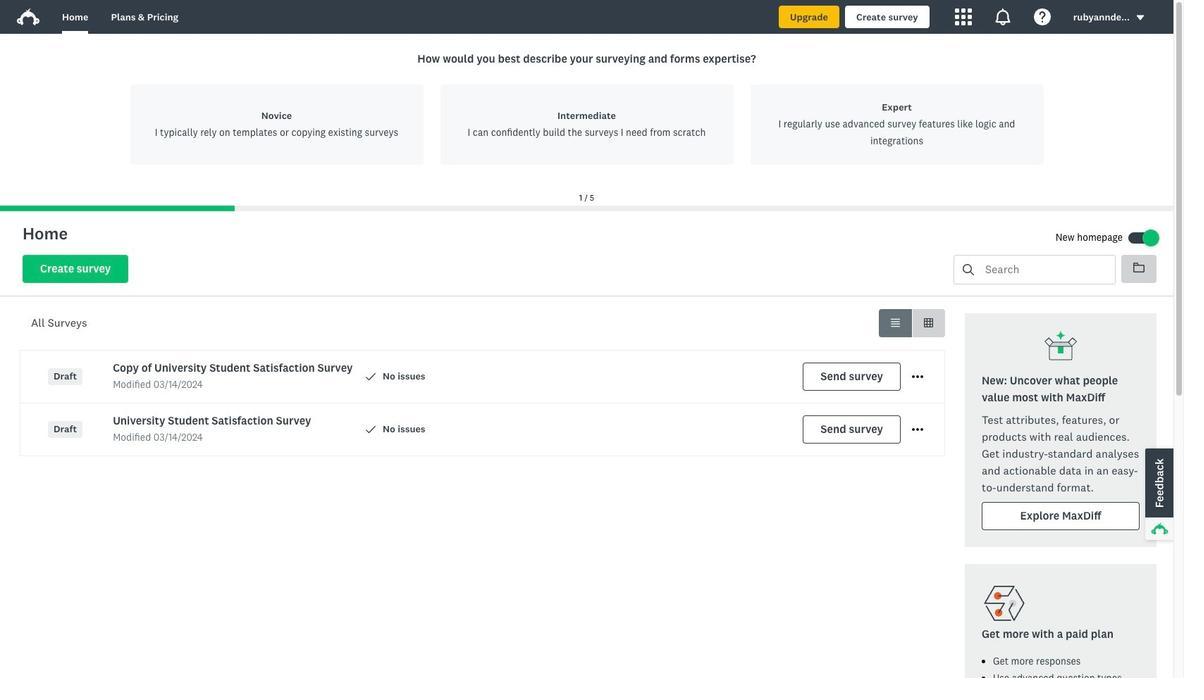 Task type: vqa. For each thing, say whether or not it's contained in the screenshot.
Warning icon
no



Task type: locate. For each thing, give the bounding box(es) containing it.
3 open menu image from the top
[[912, 425, 924, 436]]

products icon image
[[955, 8, 972, 25], [955, 8, 972, 25]]

dropdown arrow icon image
[[1136, 13, 1146, 23], [1137, 15, 1144, 20]]

1 brand logo image from the top
[[17, 6, 39, 28]]

0 vertical spatial no issues image
[[366, 373, 376, 382]]

group
[[879, 309, 945, 338]]

no issues image
[[366, 373, 376, 382], [366, 425, 376, 435]]

Search text field
[[974, 256, 1115, 284]]

1 no issues image from the top
[[366, 373, 376, 382]]

search image
[[963, 264, 974, 276]]

dialog
[[0, 34, 1174, 211]]

response based pricing icon image
[[982, 582, 1027, 627]]

2 open menu image from the top
[[912, 376, 924, 379]]

1 vertical spatial no issues image
[[366, 425, 376, 435]]

help icon image
[[1034, 8, 1051, 25]]

1 open menu image from the top
[[912, 372, 924, 383]]

brand logo image
[[17, 6, 39, 28], [17, 8, 39, 25]]

open menu image
[[912, 372, 924, 383], [912, 376, 924, 379], [912, 425, 924, 436], [912, 429, 924, 432]]

search image
[[963, 264, 974, 276]]



Task type: describe. For each thing, give the bounding box(es) containing it.
4 open menu image from the top
[[912, 429, 924, 432]]

max diff icon image
[[1044, 331, 1078, 364]]

2 brand logo image from the top
[[17, 8, 39, 25]]

notification center icon image
[[995, 8, 1012, 25]]

2 no issues image from the top
[[366, 425, 376, 435]]

folders image
[[1134, 262, 1145, 273]]

folders image
[[1134, 263, 1145, 273]]



